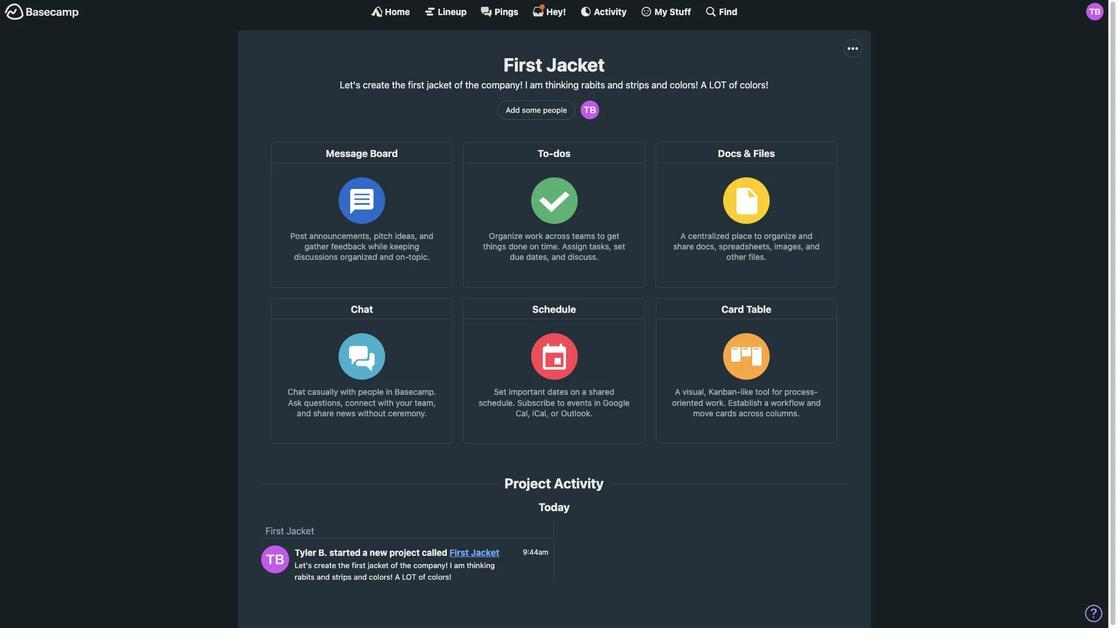 Task type: vqa. For each thing, say whether or not it's contained in the screenshot.
middle Moving To New Office
no



Task type: describe. For each thing, give the bounding box(es) containing it.
first inside let's create the first jacket of the company! i am thinking rabits and strips and colors! a lot of colors!
[[352, 561, 366, 570]]

main element
[[0, 0, 1108, 23]]

company! inside the first jacket let's create the first jacket of the company! i am thinking rabits and strips and colors! a lot of colors!
[[481, 80, 523, 90]]

tyler b. started a new project called first jacket
[[295, 548, 499, 558]]

rabits inside let's create the first jacket of the company! i am thinking rabits and strips and colors! a lot of colors!
[[295, 572, 315, 582]]

1 horizontal spatial first
[[450, 548, 469, 558]]

my
[[655, 6, 668, 17]]

b.
[[318, 548, 327, 558]]

first for first jacket let's create the first jacket of the company! i am thinking rabits and strips and colors! a lot of colors!
[[504, 54, 542, 76]]

jacket for first jacket
[[286, 526, 314, 537]]

activity link
[[580, 6, 627, 17]]

jacket inside the first jacket let's create the first jacket of the company! i am thinking rabits and strips and colors! a lot of colors!
[[427, 80, 452, 90]]

a
[[363, 548, 368, 558]]

people
[[543, 105, 567, 114]]

called
[[422, 548, 447, 558]]

find button
[[705, 6, 737, 17]]

9:44am
[[523, 548, 548, 557]]

jacket for first jacket let's create the first jacket of the company! i am thinking rabits and strips and colors! a lot of colors!
[[546, 54, 605, 76]]

i inside the first jacket let's create the first jacket of the company! i am thinking rabits and strips and colors! a lot of colors!
[[525, 80, 528, 90]]

project
[[389, 548, 420, 558]]

let's create the first jacket of the company! i am thinking rabits and strips and colors! a lot of colors!
[[295, 561, 495, 582]]

let's inside the first jacket let's create the first jacket of the company! i am thinking rabits and strips and colors! a lot of colors!
[[340, 80, 360, 90]]

let's inside let's create the first jacket of the company! i am thinking rabits and strips and colors! a lot of colors!
[[295, 561, 312, 570]]

my stuff button
[[641, 6, 691, 17]]

first jacket
[[266, 526, 314, 537]]

new
[[370, 548, 387, 558]]

lineup
[[438, 6, 467, 17]]

1 vertical spatial tyler black image
[[581, 101, 599, 120]]

am inside the first jacket let's create the first jacket of the company! i am thinking rabits and strips and colors! a lot of colors!
[[530, 80, 543, 90]]

find
[[719, 6, 737, 17]]

switch accounts image
[[5, 3, 79, 21]]

home link
[[371, 6, 410, 17]]

0 vertical spatial first jacket link
[[266, 526, 314, 537]]

hey!
[[546, 6, 566, 17]]

activity inside main 'element'
[[594, 6, 627, 17]]

9:44am element
[[523, 548, 548, 557]]

project
[[505, 475, 551, 492]]

started
[[329, 548, 361, 558]]

some
[[522, 105, 541, 114]]

add
[[506, 105, 520, 114]]



Task type: locate. For each thing, give the bounding box(es) containing it.
first
[[408, 80, 424, 90], [352, 561, 366, 570]]

create inside let's create the first jacket of the company! i am thinking rabits and strips and colors! a lot of colors!
[[314, 561, 336, 570]]

0 horizontal spatial first
[[266, 526, 284, 537]]

hey! button
[[532, 4, 566, 17]]

0 vertical spatial activity
[[594, 6, 627, 17]]

jacket up tyler in the left of the page
[[286, 526, 314, 537]]

rabits
[[581, 80, 605, 90], [295, 572, 315, 582]]

first up some
[[504, 54, 542, 76]]

first jacket link
[[266, 526, 314, 537], [450, 548, 499, 558]]

2 vertical spatial first
[[450, 548, 469, 558]]

company! inside let's create the first jacket of the company! i am thinking rabits and strips and colors! a lot of colors!
[[413, 561, 448, 570]]

tyler black image
[[261, 546, 289, 574]]

strips inside let's create the first jacket of the company! i am thinking rabits and strips and colors! a lot of colors!
[[332, 572, 352, 582]]

0 horizontal spatial strips
[[332, 572, 352, 582]]

i
[[525, 80, 528, 90], [450, 561, 452, 570]]

1 vertical spatial jacket
[[368, 561, 389, 570]]

first jacket link right the called on the left bottom
[[450, 548, 499, 558]]

stuff
[[670, 6, 691, 17]]

1 vertical spatial activity
[[554, 475, 604, 492]]

0 vertical spatial a
[[701, 80, 707, 90]]

and
[[608, 80, 623, 90], [652, 80, 667, 90], [317, 572, 330, 582], [354, 572, 367, 582]]

2 horizontal spatial first
[[504, 54, 542, 76]]

1 vertical spatial company!
[[413, 561, 448, 570]]

jacket up people
[[546, 54, 605, 76]]

my stuff
[[655, 6, 691, 17]]

create inside the first jacket let's create the first jacket of the company! i am thinking rabits and strips and colors! a lot of colors!
[[363, 80, 390, 90]]

thinking
[[545, 80, 579, 90], [467, 561, 495, 570]]

1 horizontal spatial thinking
[[545, 80, 579, 90]]

am inside let's create the first jacket of the company! i am thinking rabits and strips and colors! a lot of colors!
[[454, 561, 465, 570]]

first inside the first jacket let's create the first jacket of the company! i am thinking rabits and strips and colors! a lot of colors!
[[504, 54, 542, 76]]

0 vertical spatial company!
[[481, 80, 523, 90]]

1 horizontal spatial company!
[[481, 80, 523, 90]]

0 horizontal spatial rabits
[[295, 572, 315, 582]]

jacket
[[546, 54, 605, 76], [286, 526, 314, 537], [471, 548, 499, 558]]

create
[[363, 80, 390, 90], [314, 561, 336, 570]]

0 vertical spatial first
[[408, 80, 424, 90]]

0 horizontal spatial company!
[[413, 561, 448, 570]]

0 vertical spatial am
[[530, 80, 543, 90]]

1 vertical spatial thinking
[[467, 561, 495, 570]]

0 vertical spatial first
[[504, 54, 542, 76]]

0 horizontal spatial first jacket link
[[266, 526, 314, 537]]

let's
[[340, 80, 360, 90], [295, 561, 312, 570]]

1 horizontal spatial create
[[363, 80, 390, 90]]

activity
[[594, 6, 627, 17], [554, 475, 604, 492]]

tyler
[[295, 548, 316, 558]]

jacket inside let's create the first jacket of the company! i am thinking rabits and strips and colors! a lot of colors!
[[368, 561, 389, 570]]

tyler black image
[[1086, 3, 1104, 20], [581, 101, 599, 120]]

0 vertical spatial i
[[525, 80, 528, 90]]

thinking inside let's create the first jacket of the company! i am thinking rabits and strips and colors! a lot of colors!
[[467, 561, 495, 570]]

0 horizontal spatial first
[[352, 561, 366, 570]]

0 vertical spatial jacket
[[427, 80, 452, 90]]

1 horizontal spatial lot
[[709, 80, 727, 90]]

am
[[530, 80, 543, 90], [454, 561, 465, 570]]

lot inside the first jacket let's create the first jacket of the company! i am thinking rabits and strips and colors! a lot of colors!
[[709, 80, 727, 90]]

1 horizontal spatial let's
[[340, 80, 360, 90]]

0 vertical spatial jacket
[[546, 54, 605, 76]]

add some people link
[[498, 101, 575, 120]]

1 horizontal spatial jacket
[[427, 80, 452, 90]]

jacket right the called on the left bottom
[[471, 548, 499, 558]]

i inside let's create the first jacket of the company! i am thinking rabits and strips and colors! a lot of colors!
[[450, 561, 452, 570]]

today
[[539, 501, 570, 514]]

0 vertical spatial lot
[[709, 80, 727, 90]]

1 horizontal spatial rabits
[[581, 80, 605, 90]]

1 vertical spatial first
[[352, 561, 366, 570]]

0 horizontal spatial a
[[395, 572, 400, 582]]

1 vertical spatial first jacket link
[[450, 548, 499, 558]]

1 vertical spatial create
[[314, 561, 336, 570]]

thinking inside the first jacket let's create the first jacket of the company! i am thinking rabits and strips and colors! a lot of colors!
[[545, 80, 579, 90]]

company! down the called on the left bottom
[[413, 561, 448, 570]]

a inside let's create the first jacket of the company! i am thinking rabits and strips and colors! a lot of colors!
[[395, 572, 400, 582]]

i up some
[[525, 80, 528, 90]]

first for first jacket
[[266, 526, 284, 537]]

lot
[[709, 80, 727, 90], [402, 572, 416, 582]]

2 vertical spatial jacket
[[471, 548, 499, 558]]

rabits inside the first jacket let's create the first jacket of the company! i am thinking rabits and strips and colors! a lot of colors!
[[581, 80, 605, 90]]

1 vertical spatial jacket
[[286, 526, 314, 537]]

1 vertical spatial i
[[450, 561, 452, 570]]

1 vertical spatial rabits
[[295, 572, 315, 582]]

0 vertical spatial thinking
[[545, 80, 579, 90]]

the
[[392, 80, 406, 90], [465, 80, 479, 90], [338, 561, 350, 570], [400, 561, 411, 570]]

1 horizontal spatial first
[[408, 80, 424, 90]]

1 horizontal spatial strips
[[626, 80, 649, 90]]

1 horizontal spatial first jacket link
[[450, 548, 499, 558]]

0 horizontal spatial jacket
[[368, 561, 389, 570]]

jacket
[[427, 80, 452, 90], [368, 561, 389, 570]]

first right the called on the left bottom
[[450, 548, 469, 558]]

0 horizontal spatial lot
[[402, 572, 416, 582]]

1 horizontal spatial jacket
[[471, 548, 499, 558]]

add some people
[[506, 105, 567, 114]]

0 vertical spatial rabits
[[581, 80, 605, 90]]

activity left my
[[594, 6, 627, 17]]

i down tyler b. started a new project called first jacket
[[450, 561, 452, 570]]

1 vertical spatial am
[[454, 561, 465, 570]]

1 horizontal spatial tyler black image
[[1086, 3, 1104, 20]]

0 vertical spatial create
[[363, 80, 390, 90]]

2 horizontal spatial jacket
[[546, 54, 605, 76]]

lot inside let's create the first jacket of the company! i am thinking rabits and strips and colors! a lot of colors!
[[402, 572, 416, 582]]

activity up today at the bottom
[[554, 475, 604, 492]]

1 horizontal spatial a
[[701, 80, 707, 90]]

0 horizontal spatial jacket
[[286, 526, 314, 537]]

0 vertical spatial strips
[[626, 80, 649, 90]]

lineup link
[[424, 6, 467, 17]]

1 horizontal spatial am
[[530, 80, 543, 90]]

0 horizontal spatial create
[[314, 561, 336, 570]]

0 horizontal spatial am
[[454, 561, 465, 570]]

pings button
[[481, 6, 518, 17]]

first
[[504, 54, 542, 76], [266, 526, 284, 537], [450, 548, 469, 558]]

1 vertical spatial a
[[395, 572, 400, 582]]

project activity
[[505, 475, 604, 492]]

0 horizontal spatial i
[[450, 561, 452, 570]]

0 vertical spatial let's
[[340, 80, 360, 90]]

first up tyler black icon
[[266, 526, 284, 537]]

first jacket link up tyler in the left of the page
[[266, 526, 314, 537]]

pings
[[495, 6, 518, 17]]

a inside the first jacket let's create the first jacket of the company! i am thinking rabits and strips and colors! a lot of colors!
[[701, 80, 707, 90]]

strips inside the first jacket let's create the first jacket of the company! i am thinking rabits and strips and colors! a lot of colors!
[[626, 80, 649, 90]]

1 vertical spatial let's
[[295, 561, 312, 570]]

0 horizontal spatial let's
[[295, 561, 312, 570]]

first inside the first jacket let's create the first jacket of the company! i am thinking rabits and strips and colors! a lot of colors!
[[408, 80, 424, 90]]

0 horizontal spatial tyler black image
[[581, 101, 599, 120]]

1 vertical spatial strips
[[332, 572, 352, 582]]

0 vertical spatial tyler black image
[[1086, 3, 1104, 20]]

company! up add
[[481, 80, 523, 90]]

first jacket let's create the first jacket of the company! i am thinking rabits and strips and colors! a lot of colors!
[[340, 54, 768, 90]]

1 vertical spatial lot
[[402, 572, 416, 582]]

jacket inside the first jacket let's create the first jacket of the company! i am thinking rabits and strips and colors! a lot of colors!
[[546, 54, 605, 76]]

home
[[385, 6, 410, 17]]

1 horizontal spatial i
[[525, 80, 528, 90]]

0 horizontal spatial thinking
[[467, 561, 495, 570]]

1 vertical spatial first
[[266, 526, 284, 537]]

strips
[[626, 80, 649, 90], [332, 572, 352, 582]]

company!
[[481, 80, 523, 90], [413, 561, 448, 570]]

of
[[454, 80, 463, 90], [729, 80, 738, 90], [391, 561, 398, 570], [418, 572, 426, 582]]

a
[[701, 80, 707, 90], [395, 572, 400, 582]]

colors!
[[670, 80, 698, 90], [740, 80, 768, 90], [369, 572, 393, 582], [428, 572, 452, 582]]



